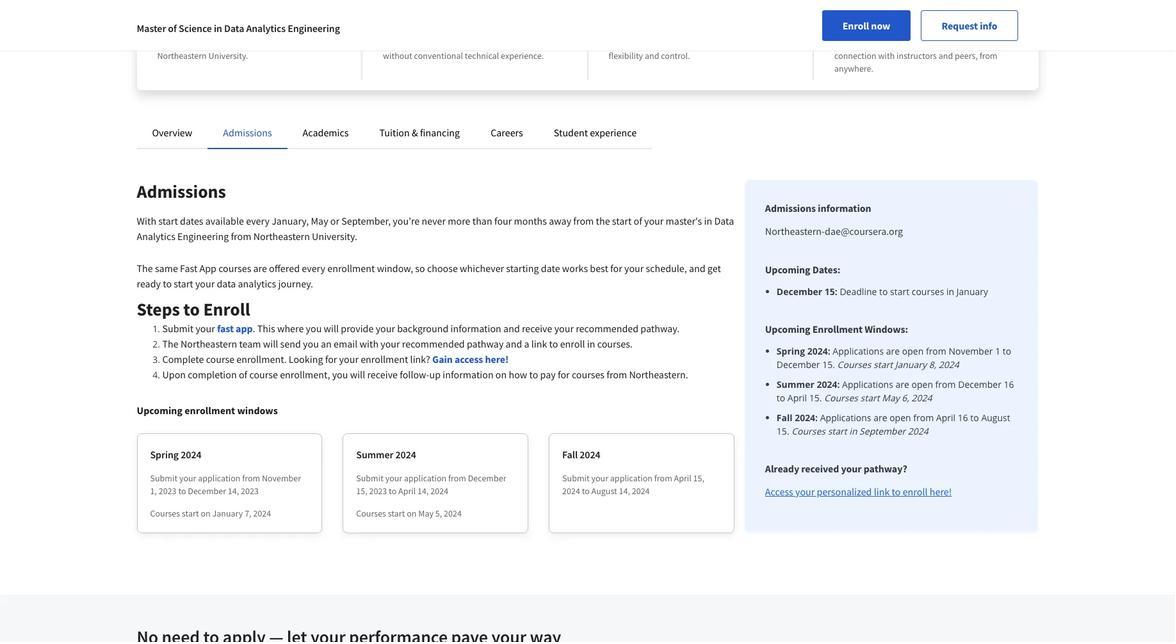 Task type: describe. For each thing, give the bounding box(es) containing it.
steps to enroll submit your fast app . this where you will provide your background information and receive your recommended pathway. the northeastern team will send you an email with your recommended pathway and a link to enroll in courses. complete course enrollment. looking for your enrollment link? gain access here! upon completion of course enrollment, you will receive follow-up information on how to pay for courses from northeastern.
[[137, 298, 688, 381]]

data
[[217, 277, 236, 290]]

on down "submit your application from november 1, 2023 to december 14, 2023"
[[201, 508, 211, 519]]

and inside pay-as-you-go tuition, allowing for complete flexibility and control.
[[645, 50, 659, 61]]

link inside steps to enroll submit your fast app . this where you will provide your background information and receive your recommended pathway. the northeastern team will send you an email with your recommended pathway and a link to enroll in courses. complete course enrollment. looking for your enrollment link? gain access here! upon completion of course enrollment, you will receive follow-up information on how to pay for courses from northeastern.
[[531, 338, 547, 350]]

never
[[422, 215, 446, 227]]

academics
[[303, 126, 349, 139]]

in inside with start dates available every january, may or september, you're never more than four months away from the start of your master's in data analytics engineering from northeastern university.
[[704, 215, 712, 227]]

courses for spring 2024:
[[838, 359, 871, 371]]

1 vertical spatial recommended
[[402, 338, 465, 350]]

overview link
[[152, 126, 192, 139]]

with inside hassle-free pathways for learners with or without conventional technical experience.
[[509, 37, 526, 49]]

start for courses start on may 5, 2024
[[388, 508, 405, 519]]

enroll inside steps to enroll submit your fast app . this where you will provide your background information and receive your recommended pathway. the northeastern team will send you an email with your recommended pathway and a link to enroll in courses. complete course enrollment. looking for your enrollment link? gain access here! upon completion of course enrollment, you will receive follow-up information on how to pay for courses from northeastern.
[[203, 298, 250, 321]]

0 horizontal spatial january
[[212, 508, 243, 519]]

applications are open from april 16 to august 15.
[[777, 412, 1011, 438]]

start for with start dates available every january, may or september, you're never more than four months away from the start of your master's in data analytics engineering from northeastern university.
[[158, 215, 178, 227]]

northeastern.
[[629, 368, 688, 381]]

offered
[[269, 262, 300, 275]]

months
[[514, 215, 547, 227]]

of inside steps to enroll submit your fast app . this where you will provide your background information and receive your recommended pathway. the northeastern team will send you an email with your recommended pathway and a link to enroll in courses. complete course enrollment. looking for your enrollment link? gain access here! upon completion of course enrollment, you will receive follow-up information on how to pay for courses from northeastern.
[[239, 368, 247, 381]]

courses start on may 5, 2024
[[356, 508, 462, 519]]

6,
[[902, 392, 909, 404]]

applications for may
[[842, 379, 894, 391]]

fast
[[217, 322, 234, 335]]

1 horizontal spatial enroll
[[903, 486, 928, 498]]

schedule,
[[646, 262, 687, 275]]

engineering inside with start dates available every january, may or september, you're never more than four months away from the start of your master's in data analytics engineering from northeastern university.
[[178, 230, 229, 243]]

your up personalized
[[841, 462, 862, 475]]

are for fall 2024:
[[874, 412, 888, 424]]

september
[[860, 425, 906, 438]]

steps
[[137, 298, 180, 321]]

2 2023 from the left
[[241, 486, 259, 497]]

enroll inside button
[[843, 19, 869, 32]]

start right away
[[612, 215, 632, 227]]

2024: for fall 2024:
[[795, 412, 818, 424]]

videos,
[[865, 37, 891, 49]]

deadline
[[840, 286, 877, 298]]

2024 inside submit your application from december 15, 2023 to april 14, 2024
[[431, 486, 448, 497]]

enrollment inside steps to enroll submit your fast app . this where you will provide your background information and receive your recommended pathway. the northeastern team will send you an email with your recommended pathway and a link to enroll in courses. complete course enrollment. looking for your enrollment link? gain access here! upon completion of course enrollment, you will receive follow-up information on how to pay for courses from northeastern.
[[361, 353, 408, 366]]

to inside applications are open from december 16 to april 15.
[[777, 392, 785, 404]]

control.
[[661, 50, 690, 61]]

15, for fall 2024
[[693, 473, 705, 484]]

master's
[[666, 215, 702, 227]]

hands-
[[893, 37, 919, 49]]

spring 2024
[[150, 448, 202, 461]]

november for applications are open from november 1 to december 15.
[[949, 345, 993, 357]]

pathway?
[[864, 462, 908, 475]]

start for courses start may 6, 2024
[[861, 392, 880, 404]]

of up offered
[[168, 22, 177, 35]]

are for spring 2024:
[[886, 345, 900, 357]]

0 vertical spatial information
[[818, 202, 872, 215]]

on left 5, in the bottom left of the page
[[407, 508, 417, 519]]

pathway
[[467, 338, 504, 350]]

complete
[[739, 37, 774, 49]]

fast app link
[[217, 322, 253, 335]]

in inside list
[[850, 425, 857, 438]]

submit your application from november 1, 2023 to december 14, 2023
[[150, 473, 301, 497]]

an
[[321, 338, 332, 350]]

engineering inside accredited engineering degree offered by the college of engineering at northeastern university.
[[251, 37, 296, 49]]

list item containing spring 2024:
[[777, 345, 1018, 372]]

100% online lecture videos, hands-on projects and connection with instructors and peers, from anywhere.
[[835, 19, 998, 74]]

2 vertical spatial information
[[443, 368, 494, 381]]

.
[[253, 322, 255, 335]]

lecture
[[835, 37, 863, 49]]

admissions information
[[765, 202, 872, 215]]

experience
[[590, 126, 637, 139]]

access
[[765, 486, 794, 498]]

offered
[[157, 37, 185, 49]]

2 vertical spatial may
[[418, 508, 434, 519]]

already
[[765, 462, 800, 475]]

northeastern inside steps to enroll submit your fast app . this where you will provide your background information and receive your recommended pathway. the northeastern team will send you an email with your recommended pathway and a link to enroll in courses. complete course enrollment. looking for your enrollment link? gain access here! upon completion of course enrollment, you will receive follow-up information on how to pay for courses from northeastern.
[[181, 338, 237, 350]]

on inside 100% online lecture videos, hands-on projects and connection with instructors and peers, from anywhere.
[[919, 37, 929, 49]]

your inside with start dates available every january, may or september, you're never more than four months away from the start of your master's in data analytics engineering from northeastern university.
[[644, 215, 664, 227]]

and up pathway
[[504, 322, 520, 335]]

1,
[[150, 486, 157, 497]]

15. for courses start january 8, 2024
[[823, 359, 835, 371]]

connection
[[835, 50, 877, 61]]

april inside applications are open from april 16 to august 15.
[[936, 412, 956, 424]]

pay-
[[609, 37, 625, 49]]

15. for courses start in september 2024
[[777, 425, 790, 438]]

instructors
[[897, 50, 937, 61]]

0 vertical spatial january
[[957, 286, 988, 298]]

than
[[473, 215, 492, 227]]

for inside the same fast app courses are offered every enrollment window, so choose whichever starting date works best for your schedule, and get ready to start your data analytics journey.
[[610, 262, 623, 275]]

college
[[212, 37, 240, 49]]

start inside the same fast app courses are offered every enrollment window, so choose whichever starting date works best for your schedule, and get ready to start your data analytics journey.
[[174, 277, 193, 290]]

2 vertical spatial enrollment
[[185, 404, 235, 417]]

list item containing summer 2024:
[[777, 378, 1018, 405]]

open for 6,
[[912, 379, 933, 391]]

complete
[[162, 353, 204, 366]]

so
[[415, 262, 425, 275]]

northeastern inside accredited engineering degree offered by the college of engineering at northeastern university.
[[157, 50, 207, 61]]

application for summer 2024
[[404, 473, 447, 484]]

enrollment,
[[280, 368, 330, 381]]

2023 for summer
[[369, 486, 387, 497]]

are for summer 2024:
[[896, 379, 910, 391]]

0 vertical spatial will
[[324, 322, 339, 335]]

student experience
[[554, 126, 637, 139]]

window,
[[377, 262, 413, 275]]

submit for spring
[[150, 473, 178, 484]]

journey.
[[278, 277, 313, 290]]

master of science in data analytics engineering
[[137, 22, 340, 35]]

september,
[[342, 215, 391, 227]]

0 vertical spatial data
[[224, 22, 244, 35]]

university. inside with start dates available every january, may or september, you're never more than four months away from the start of your master's in data analytics engineering from northeastern university.
[[312, 230, 357, 243]]

starting
[[506, 262, 539, 275]]

the inside with start dates available every january, may or september, you're never more than four months away from the start of your master's in data analytics engineering from northeastern university.
[[596, 215, 610, 227]]

request info
[[942, 19, 998, 32]]

from inside applications are open from november 1 to december 15.
[[926, 345, 947, 357]]

0 vertical spatial you
[[306, 322, 322, 335]]

you're
[[393, 215, 420, 227]]

careers link
[[491, 126, 523, 139]]

and down projects
[[939, 50, 953, 61]]

for inside hassle-free pathways for learners with or without conventional technical experience.
[[465, 37, 475, 49]]

engineering
[[218, 19, 283, 35]]

upcoming for upcoming enrollment windows:
[[765, 323, 811, 336]]

december inside applications are open from november 1 to december 15.
[[777, 359, 820, 371]]

now
[[871, 19, 891, 32]]

fall 2024:
[[777, 412, 818, 424]]

5,
[[435, 508, 442, 519]]

on inside steps to enroll submit your fast app . this where you will provide your background information and receive your recommended pathway. the northeastern team will send you an email with your recommended pathway and a link to enroll in courses. complete course enrollment. looking for your enrollment link? gain access here! upon completion of course enrollment, you will receive follow-up information on how to pay for courses from northeastern.
[[496, 368, 507, 381]]

1 horizontal spatial receive
[[522, 322, 552, 335]]

summer for summer 2024
[[356, 448, 394, 461]]

personalized
[[817, 486, 872, 498]]

from inside applications are open from april 16 to august 15.
[[914, 412, 934, 424]]

careers
[[491, 126, 523, 139]]

hassle-
[[383, 37, 411, 49]]

your down email at the left bottom of the page
[[339, 353, 359, 366]]

are inside the same fast app courses are offered every enrollment window, so choose whichever starting date works best for your schedule, and get ready to start your data analytics journey.
[[253, 262, 267, 275]]

financing
[[420, 126, 460, 139]]

up
[[430, 368, 441, 381]]

courses for fall 2024:
[[792, 425, 826, 438]]

for inside pay-as-you-go tuition, allowing for complete flexibility and control.
[[727, 37, 737, 49]]

14, for fall 2024
[[619, 486, 630, 497]]

your left schedule,
[[625, 262, 644, 275]]

application for spring 2024
[[198, 473, 240, 484]]

upcoming for upcoming enrollment windows
[[137, 404, 183, 417]]

list item containing december 15:
[[777, 285, 1018, 299]]

dates
[[180, 215, 203, 227]]

submit for summer
[[356, 473, 384, 484]]

a
[[524, 338, 529, 350]]

master
[[137, 22, 166, 35]]

applications are open from december 16 to april 15.
[[777, 379, 1014, 404]]

flexibility
[[609, 50, 643, 61]]

access your personalized link to enroll here! link
[[765, 486, 952, 498]]

from inside submit your application from april 15, 2024 to august 14, 2024
[[654, 473, 672, 484]]

start up "windows:"
[[890, 286, 910, 298]]

in inside steps to enroll submit your fast app . this where you will provide your background information and receive your recommended pathway. the northeastern team will send you an email with your recommended pathway and a link to enroll in courses. complete course enrollment. looking for your enrollment link? gain access here! upon completion of course enrollment, you will receive follow-up information on how to pay for courses from northeastern.
[[587, 338, 595, 350]]

january,
[[272, 215, 309, 227]]

request
[[942, 19, 978, 32]]

august inside applications are open from april 16 to august 15.
[[982, 412, 1011, 424]]

where
[[277, 322, 304, 335]]

list containing spring 2024:
[[770, 345, 1018, 438]]

your left fast
[[196, 322, 215, 335]]

1 vertical spatial receive
[[367, 368, 398, 381]]

spring for spring 2024:
[[777, 345, 805, 357]]

free
[[411, 37, 425, 49]]

with start dates available every january, may or september, you're never more than four months away from the start of your master's in data analytics engineering from northeastern university.
[[137, 215, 734, 243]]

from inside 100% online lecture videos, hands-on projects and connection with instructors and peers, from anywhere.
[[980, 50, 998, 61]]

8,
[[929, 359, 937, 371]]

2 vertical spatial will
[[350, 368, 365, 381]]

degree
[[285, 19, 323, 35]]

start for courses start in september 2024
[[828, 425, 847, 438]]

15. for courses start may 6, 2024
[[810, 392, 822, 404]]

completion
[[188, 368, 237, 381]]

14, for spring 2024
[[228, 486, 239, 497]]

and inside the same fast app courses are offered every enrollment window, so choose whichever starting date works best for your schedule, and get ready to start your data analytics journey.
[[689, 262, 706, 275]]

1 vertical spatial you
[[303, 338, 319, 350]]

upcoming enrollment windows:
[[765, 323, 908, 336]]

2 vertical spatial you
[[332, 368, 348, 381]]

gain
[[432, 353, 453, 366]]

to inside submit your application from april 15, 2024 to august 14, 2024
[[582, 486, 590, 497]]

&
[[412, 126, 418, 139]]

to inside the same fast app courses are offered every enrollment window, so choose whichever starting date works best for your schedule, and get ready to start your data analytics journey.
[[163, 277, 172, 290]]

windows:
[[865, 323, 908, 336]]

from inside steps to enroll submit your fast app . this where you will provide your background information and receive your recommended pathway. the northeastern team will send you an email with your recommended pathway and a link to enroll in courses. complete course enrollment. looking for your enrollment link? gain access here! upon completion of course enrollment, you will receive follow-up information on how to pay for courses from northeastern.
[[607, 368, 627, 381]]



Task type: locate. For each thing, give the bounding box(es) containing it.
1 vertical spatial november
[[262, 473, 301, 484]]

2024: down 'upcoming enrollment windows:'
[[808, 345, 831, 357]]

0 horizontal spatial the
[[137, 262, 153, 275]]

and down 'go' at the top
[[645, 50, 659, 61]]

start up applications are open from december 16 to april 15.
[[874, 359, 893, 371]]

0 horizontal spatial spring
[[150, 448, 179, 461]]

1 vertical spatial data
[[714, 215, 734, 227]]

applications inside applications are open from december 16 to april 15.
[[842, 379, 894, 391]]

of inside accredited engineering degree offered by the college of engineering at northeastern university.
[[242, 37, 249, 49]]

0 horizontal spatial recommended
[[402, 338, 465, 350]]

1 2023 from the left
[[159, 486, 177, 497]]

1 vertical spatial link
[[874, 486, 890, 498]]

will down 'this'
[[263, 338, 278, 350]]

april inside submit your application from april 15, 2024 to august 14, 2024
[[674, 473, 692, 484]]

2024:
[[808, 345, 831, 357], [817, 379, 840, 391], [795, 412, 818, 424]]

3 list item from the top
[[777, 378, 1018, 405]]

northeastern inside with start dates available every january, may or september, you're never more than four months away from the start of your master's in data analytics engineering from northeastern university.
[[253, 230, 310, 243]]

your down background at the left of page
[[381, 338, 400, 350]]

follow-
[[400, 368, 430, 381]]

data
[[224, 22, 244, 35], [714, 215, 734, 227]]

enroll inside steps to enroll submit your fast app . this where you will provide your background information and receive your recommended pathway. the northeastern team will send you an email with your recommended pathway and a link to enroll in courses. complete course enrollment. looking for your enrollment link? gain access here! upon completion of course enrollment, you will receive follow-up information on how to pay for courses from northeastern.
[[560, 338, 585, 350]]

with inside steps to enroll submit your fast app . this where you will provide your background information and receive your recommended pathway. the northeastern team will send you an email with your recommended pathway and a link to enroll in courses. complete course enrollment. looking for your enrollment link? gain access here! upon completion of course enrollment, you will receive follow-up information on how to pay for courses from northeastern.
[[360, 338, 379, 350]]

your inside submit your application from december 15, 2023 to april 14, 2024
[[385, 473, 402, 484]]

1 horizontal spatial recommended
[[576, 322, 639, 335]]

your down the fall 2024
[[592, 473, 609, 484]]

engineering down dates
[[178, 230, 229, 243]]

december inside applications are open from december 16 to april 15.
[[958, 379, 1002, 391]]

2 application from the left
[[404, 473, 447, 484]]

0 horizontal spatial the
[[198, 37, 210, 49]]

0 vertical spatial open
[[902, 345, 924, 357]]

are inside applications are open from april 16 to august 15.
[[874, 412, 888, 424]]

four
[[494, 215, 512, 227]]

15. up summer 2024:
[[823, 359, 835, 371]]

1 vertical spatial course
[[249, 368, 278, 381]]

submit inside submit your application from april 15, 2024 to august 14, 2024
[[562, 473, 590, 484]]

courses start may 6, 2024
[[824, 392, 932, 404]]

with
[[137, 215, 156, 227]]

0 horizontal spatial november
[[262, 473, 301, 484]]

1 vertical spatial enroll
[[203, 298, 250, 321]]

15. down fall 2024:
[[777, 425, 790, 438]]

courses down summer 2024
[[356, 508, 386, 519]]

to inside applications are open from april 16 to august 15.
[[971, 412, 979, 424]]

fall inside list
[[777, 412, 793, 424]]

15, inside submit your application from december 15, 2023 to april 14, 2024
[[356, 486, 367, 497]]

2 vertical spatial 2024:
[[795, 412, 818, 424]]

2 horizontal spatial courses
[[912, 286, 944, 298]]

open up courses start january 8, 2024 in the bottom of the page
[[902, 345, 924, 357]]

of left master's
[[634, 215, 642, 227]]

here! inside steps to enroll submit your fast app . this where you will provide your background information and receive your recommended pathway. the northeastern team will send you an email with your recommended pathway and a link to enroll in courses. complete course enrollment. looking for your enrollment link? gain access here! upon completion of course enrollment, you will receive follow-up information on how to pay for courses from northeastern.
[[485, 353, 509, 366]]

0 vertical spatial may
[[311, 215, 328, 227]]

2023 for spring
[[159, 486, 177, 497]]

1 vertical spatial august
[[592, 486, 617, 497]]

with down provide
[[360, 338, 379, 350]]

open inside applications are open from november 1 to december 15.
[[902, 345, 924, 357]]

data inside with start dates available every january, may or september, you're never more than four months away from the start of your master's in data analytics engineering from northeastern university.
[[714, 215, 734, 227]]

may right january,
[[311, 215, 328, 227]]

2024: down spring 2024:
[[817, 379, 840, 391]]

august
[[982, 412, 1011, 424], [592, 486, 617, 497]]

recommended up gain
[[402, 338, 465, 350]]

16 for april
[[958, 412, 968, 424]]

2 vertical spatial upcoming
[[137, 404, 183, 417]]

3 application from the left
[[610, 473, 653, 484]]

conventional
[[414, 50, 463, 61]]

with down videos,
[[878, 50, 895, 61]]

1 vertical spatial will
[[263, 338, 278, 350]]

spring
[[777, 345, 805, 357], [150, 448, 179, 461]]

spring up 1, at the left bottom
[[150, 448, 179, 461]]

tuition & financing
[[380, 126, 460, 139]]

courses down fall 2024:
[[792, 425, 826, 438]]

enroll down pathway?
[[903, 486, 928, 498]]

will down email at the left bottom of the page
[[350, 368, 365, 381]]

academics link
[[303, 126, 349, 139]]

upcoming up spring 2024:
[[765, 323, 811, 336]]

fall
[[777, 412, 793, 424], [562, 448, 578, 461]]

summer
[[777, 379, 815, 391], [356, 448, 394, 461]]

4 list item from the top
[[777, 411, 1018, 438]]

provide
[[341, 322, 374, 335]]

1 vertical spatial the
[[596, 215, 610, 227]]

link?
[[410, 353, 430, 366]]

15. inside applications are open from april 16 to august 15.
[[777, 425, 790, 438]]

applications for in
[[820, 412, 871, 424]]

to inside "submit your application from november 1, 2023 to december 14, 2023"
[[178, 486, 186, 497]]

from inside submit your application from december 15, 2023 to april 14, 2024
[[448, 473, 466, 484]]

enroll left courses. on the right of the page
[[560, 338, 585, 350]]

are inside applications are open from november 1 to december 15.
[[886, 345, 900, 357]]

0 horizontal spatial link
[[531, 338, 547, 350]]

course
[[206, 353, 235, 366], [249, 368, 278, 381]]

2 horizontal spatial may
[[882, 392, 900, 404]]

courses for spring 2024
[[150, 508, 180, 519]]

submit inside submit your application from december 15, 2023 to april 14, 2024
[[356, 473, 384, 484]]

link right a
[[531, 338, 547, 350]]

1 horizontal spatial application
[[404, 473, 447, 484]]

will up an
[[324, 322, 339, 335]]

science
[[179, 22, 212, 35]]

november for submit your application from november 1, 2023 to december 14, 2023
[[262, 473, 301, 484]]

information down access
[[443, 368, 494, 381]]

student experience link
[[554, 126, 637, 139]]

2 vertical spatial engineering
[[178, 230, 229, 243]]

0 horizontal spatial every
[[246, 215, 270, 227]]

list item containing fall 2024:
[[777, 411, 1018, 438]]

0 vertical spatial summer
[[777, 379, 815, 391]]

or inside hassle-free pathways for learners with or without conventional technical experience.
[[528, 37, 535, 49]]

enrollment down completion
[[185, 404, 235, 417]]

may left 5, in the bottom left of the page
[[418, 508, 434, 519]]

1 horizontal spatial spring
[[777, 345, 805, 357]]

dae@coursera.org
[[825, 225, 903, 238]]

1 vertical spatial or
[[330, 215, 340, 227]]

your up pay
[[555, 322, 574, 335]]

3 2023 from the left
[[369, 486, 387, 497]]

3 14, from the left
[[619, 486, 630, 497]]

0 vertical spatial the
[[137, 262, 153, 275]]

enrollment
[[813, 323, 863, 336]]

from inside "submit your application from november 1, 2023 to december 14, 2023"
[[242, 473, 260, 484]]

14, inside submit your application from april 15, 2024 to august 14, 2024
[[619, 486, 630, 497]]

app
[[200, 262, 216, 275]]

your right provide
[[376, 322, 395, 335]]

application inside submit your application from april 15, 2024 to august 14, 2024
[[610, 473, 653, 484]]

2023 down summer 2024
[[369, 486, 387, 497]]

the up complete
[[162, 338, 179, 350]]

go
[[653, 37, 662, 49]]

every left january,
[[246, 215, 270, 227]]

peers,
[[955, 50, 978, 61]]

engineering up "at"
[[288, 22, 340, 35]]

you-
[[636, 37, 653, 49]]

august inside submit your application from april 15, 2024 to august 14, 2024
[[592, 486, 617, 497]]

or left september,
[[330, 215, 340, 227]]

0 vertical spatial university.
[[209, 50, 248, 61]]

december 15: deadline to start courses in january
[[777, 286, 988, 298]]

analytics inside with start dates available every january, may or september, you're never more than four months away from the start of your master's in data analytics engineering from northeastern university.
[[137, 230, 175, 243]]

1 horizontal spatial or
[[528, 37, 535, 49]]

pathway.
[[641, 322, 680, 335]]

upcoming for upcoming dates:
[[765, 263, 811, 276]]

1 horizontal spatial here!
[[930, 486, 952, 498]]

enroll now button
[[822, 10, 911, 41]]

0 horizontal spatial or
[[330, 215, 340, 227]]

0 horizontal spatial fall
[[562, 448, 578, 461]]

northeastern down fast
[[181, 338, 237, 350]]

courses for summer 2024:
[[824, 392, 858, 404]]

15. inside applications are open from november 1 to december 15.
[[823, 359, 835, 371]]

are up september
[[874, 412, 888, 424]]

1 vertical spatial spring
[[150, 448, 179, 461]]

0 horizontal spatial summer
[[356, 448, 394, 461]]

learners
[[477, 37, 507, 49]]

0 horizontal spatial courses
[[219, 262, 251, 275]]

0 horizontal spatial august
[[592, 486, 617, 497]]

1 vertical spatial analytics
[[137, 230, 175, 243]]

enroll up lecture
[[843, 19, 869, 32]]

application for fall 2024
[[610, 473, 653, 484]]

student
[[554, 126, 588, 139]]

14, inside "submit your application from november 1, 2023 to december 14, 2023"
[[228, 486, 239, 497]]

the inside accredited engineering degree offered by the college of engineering at northeastern university.
[[198, 37, 210, 49]]

applications up the courses start may 6, 2024
[[842, 379, 894, 391]]

1 horizontal spatial fall
[[777, 412, 793, 424]]

2024: for spring 2024:
[[808, 345, 831, 357]]

the
[[198, 37, 210, 49], [596, 215, 610, 227]]

looking
[[289, 353, 323, 366]]

2 horizontal spatial january
[[957, 286, 988, 298]]

the inside the same fast app courses are offered every enrollment window, so choose whichever starting date works best for your schedule, and get ready to start your data analytics journey.
[[137, 262, 153, 275]]

applications for january
[[833, 345, 884, 357]]

1 vertical spatial applications
[[842, 379, 894, 391]]

0 vertical spatial applications
[[833, 345, 884, 357]]

with up experience.
[[509, 37, 526, 49]]

0 horizontal spatial course
[[206, 353, 235, 366]]

enrollment up follow-
[[361, 353, 408, 366]]

0 vertical spatial enrollment
[[327, 262, 375, 275]]

and left get at the right top of page
[[689, 262, 706, 275]]

upcoming left dates:
[[765, 263, 811, 276]]

0 vertical spatial link
[[531, 338, 547, 350]]

0 horizontal spatial enroll
[[203, 298, 250, 321]]

2 14, from the left
[[418, 486, 429, 497]]

1 horizontal spatial university.
[[312, 230, 357, 243]]

0 horizontal spatial 14,
[[228, 486, 239, 497]]

1 horizontal spatial link
[[874, 486, 890, 498]]

spring 2024:
[[777, 345, 831, 357]]

1 horizontal spatial summer
[[777, 379, 815, 391]]

november inside applications are open from november 1 to december 15.
[[949, 345, 993, 357]]

0 horizontal spatial 15,
[[356, 486, 367, 497]]

spring up summer 2024:
[[777, 345, 805, 357]]

you down email at the left bottom of the page
[[332, 368, 348, 381]]

submit inside steps to enroll submit your fast app . this where you will provide your background information and receive your recommended pathway. the northeastern team will send you an email with your recommended pathway and a link to enroll in courses. complete course enrollment. looking for your enrollment link? gain access here! upon completion of course enrollment, you will receive follow-up information on how to pay for courses from northeastern.
[[162, 322, 194, 335]]

courses
[[838, 359, 871, 371], [824, 392, 858, 404], [792, 425, 826, 438], [150, 508, 180, 519], [356, 508, 386, 519]]

or up experience.
[[528, 37, 535, 49]]

upcoming down "upon"
[[137, 404, 183, 417]]

for right pay
[[558, 368, 570, 381]]

spring inside list
[[777, 345, 805, 357]]

1 vertical spatial 15.
[[810, 392, 822, 404]]

information
[[818, 202, 872, 215], [451, 322, 501, 335], [443, 368, 494, 381]]

list
[[770, 345, 1018, 438]]

2 vertical spatial january
[[212, 508, 243, 519]]

1 horizontal spatial 16
[[1004, 379, 1014, 391]]

applications inside applications are open from november 1 to december 15.
[[833, 345, 884, 357]]

1 application from the left
[[198, 473, 240, 484]]

start up already received your pathway?
[[828, 425, 847, 438]]

accredited
[[157, 19, 215, 35]]

for down an
[[325, 353, 337, 366]]

receive left follow-
[[367, 368, 398, 381]]

0 vertical spatial fall
[[777, 412, 793, 424]]

with inside 100% online lecture videos, hands-on projects and connection with instructors and peers, from anywhere.
[[878, 50, 895, 61]]

2023 right 1, at the left bottom
[[159, 486, 177, 497]]

open down 8,
[[912, 379, 933, 391]]

and left a
[[506, 338, 522, 350]]

your right access
[[796, 486, 815, 498]]

in
[[214, 22, 222, 35], [704, 215, 712, 227], [947, 286, 955, 298], [587, 338, 595, 350], [850, 425, 857, 438]]

summer 2024:
[[777, 379, 840, 391]]

14, for summer 2024
[[418, 486, 429, 497]]

1 vertical spatial information
[[451, 322, 501, 335]]

1 horizontal spatial 14,
[[418, 486, 429, 497]]

list item up "windows:"
[[777, 285, 1018, 299]]

your down spring 2024
[[179, 473, 196, 484]]

engineering down engineering
[[251, 37, 296, 49]]

1 vertical spatial 2024:
[[817, 379, 840, 391]]

list item down 6,
[[777, 411, 1018, 438]]

are inside applications are open from december 16 to april 15.
[[896, 379, 910, 391]]

for right the allowing
[[727, 37, 737, 49]]

courses inside steps to enroll submit your fast app . this where you will provide your background information and receive your recommended pathway. the northeastern team will send you an email with your recommended pathway and a link to enroll in courses. complete course enrollment. looking for your enrollment link? gain access here! upon completion of course enrollment, you will receive follow-up information on how to pay for courses from northeastern.
[[572, 368, 605, 381]]

1 vertical spatial 16
[[958, 412, 968, 424]]

start for courses start on january 7, 2024
[[182, 508, 199, 519]]

from inside applications are open from december 16 to april 15.
[[936, 379, 956, 391]]

april inside submit your application from december 15, 2023 to april 14, 2024
[[398, 486, 416, 497]]

16 inside applications are open from april 16 to august 15.
[[958, 412, 968, 424]]

start for courses start january 8, 2024
[[874, 359, 893, 371]]

2024: down summer 2024:
[[795, 412, 818, 424]]

every inside the same fast app courses are offered every enrollment window, so choose whichever starting date works best for your schedule, and get ready to start your data analytics journey.
[[302, 262, 325, 275]]

0 horizontal spatial application
[[198, 473, 240, 484]]

1 vertical spatial here!
[[930, 486, 952, 498]]

submit down the fall 2024
[[562, 473, 590, 484]]

1 list item from the top
[[777, 285, 1018, 299]]

1 horizontal spatial 15,
[[693, 473, 705, 484]]

2 vertical spatial courses
[[572, 368, 605, 381]]

your inside "submit your application from november 1, 2023 to december 14, 2023"
[[179, 473, 196, 484]]

may inside list
[[882, 392, 900, 404]]

you left an
[[303, 338, 319, 350]]

tuition
[[380, 126, 410, 139]]

or
[[528, 37, 535, 49], [330, 215, 340, 227]]

university. inside accredited engineering degree offered by the college of engineering at northeastern university.
[[209, 50, 248, 61]]

1 vertical spatial the
[[162, 338, 179, 350]]

courses inside the same fast app courses are offered every enrollment window, so choose whichever starting date works best for your schedule, and get ready to start your data analytics journey.
[[219, 262, 251, 275]]

available
[[205, 215, 244, 227]]

1 horizontal spatial course
[[249, 368, 278, 381]]

2024: for summer 2024:
[[817, 379, 840, 391]]

1 vertical spatial summer
[[356, 448, 394, 461]]

14, inside submit your application from december 15, 2023 to april 14, 2024
[[418, 486, 429, 497]]

0 vertical spatial enroll
[[560, 338, 585, 350]]

fall for fall 2024:
[[777, 412, 793, 424]]

1 horizontal spatial may
[[418, 508, 434, 519]]

december inside "submit your application from november 1, 2023 to december 14, 2023"
[[188, 486, 226, 497]]

more
[[448, 215, 471, 227]]

experience.
[[501, 50, 544, 61]]

university.
[[209, 50, 248, 61], [312, 230, 357, 243]]

2 horizontal spatial 15.
[[823, 359, 835, 371]]

start down "submit your application from november 1, 2023 to december 14, 2023"
[[182, 508, 199, 519]]

the same fast app courses are offered every enrollment window, so choose whichever starting date works best for your schedule, and get ready to start your data analytics journey.
[[137, 262, 721, 290]]

start down fast
[[174, 277, 193, 290]]

1 horizontal spatial 2023
[[241, 486, 259, 497]]

list item down courses start january 8, 2024 in the bottom of the page
[[777, 378, 1018, 405]]

1 vertical spatial every
[[302, 262, 325, 275]]

and up peers,
[[962, 37, 977, 49]]

open inside applications are open from december 16 to april 15.
[[912, 379, 933, 391]]

2023 up 7,
[[241, 486, 259, 497]]

courses down summer 2024:
[[824, 392, 858, 404]]

projects
[[930, 37, 961, 49]]

0 vertical spatial here!
[[485, 353, 509, 366]]

to inside submit your application from december 15, 2023 to april 14, 2024
[[389, 486, 397, 497]]

0 horizontal spatial may
[[311, 215, 328, 227]]

open inside applications are open from april 16 to august 15.
[[890, 412, 911, 424]]

are up courses start january 8, 2024 in the bottom of the page
[[886, 345, 900, 357]]

0 vertical spatial november
[[949, 345, 993, 357]]

start left 5, in the bottom left of the page
[[388, 508, 405, 519]]

open down 6,
[[890, 412, 911, 424]]

admissions link
[[223, 126, 272, 139]]

accredited engineering degree offered by the college of engineering at northeastern university.
[[157, 19, 323, 61]]

submit for fall
[[562, 473, 590, 484]]

1 horizontal spatial data
[[714, 215, 734, 227]]

or inside with start dates available every january, may or september, you're never more than four months away from the start of your master's in data analytics engineering from northeastern university.
[[330, 215, 340, 227]]

submit up 1, at the left bottom
[[150, 473, 178, 484]]

may inside with start dates available every january, may or september, you're never more than four months away from the start of your master's in data analytics engineering from northeastern university.
[[311, 215, 328, 227]]

1 vertical spatial university.
[[312, 230, 357, 243]]

0 horizontal spatial enroll
[[560, 338, 585, 350]]

courses for summer 2024
[[356, 508, 386, 519]]

2 list item from the top
[[777, 345, 1018, 372]]

0 horizontal spatial 15.
[[777, 425, 790, 438]]

16 inside applications are open from december 16 to april 15.
[[1004, 379, 1014, 391]]

every inside with start dates available every january, may or september, you're never more than four months away from the start of your master's in data analytics engineering from northeastern university.
[[246, 215, 270, 227]]

0 horizontal spatial 2023
[[159, 486, 177, 497]]

as-
[[625, 37, 636, 49]]

enrollment inside the same fast app courses are offered every enrollment window, so choose whichever starting date works best for your schedule, and get ready to start your data analytics journey.
[[327, 262, 375, 275]]

of inside with start dates available every january, may or september, you're never more than four months away from the start of your master's in data analytics engineering from northeastern university.
[[634, 215, 642, 227]]

summer up submit your application from december 15, 2023 to april 14, 2024 on the bottom left
[[356, 448, 394, 461]]

your down app
[[195, 277, 215, 290]]

upcoming
[[765, 263, 811, 276], [765, 323, 811, 336], [137, 404, 183, 417]]

course up completion
[[206, 353, 235, 366]]

0 horizontal spatial here!
[[485, 353, 509, 366]]

at
[[298, 37, 305, 49]]

1 vertical spatial northeastern
[[253, 230, 310, 243]]

pay
[[540, 368, 556, 381]]

northeastern down january,
[[253, 230, 310, 243]]

fall for fall 2024
[[562, 448, 578, 461]]

list item down "windows:"
[[777, 345, 1018, 372]]

2 horizontal spatial will
[[350, 368, 365, 381]]

april inside applications are open from december 16 to april 15.
[[788, 392, 807, 404]]

0 vertical spatial engineering
[[288, 22, 340, 35]]

1 horizontal spatial august
[[982, 412, 1011, 424]]

1 horizontal spatial every
[[302, 262, 325, 275]]

15, for summer 2024
[[356, 486, 367, 497]]

your down summer 2024
[[385, 473, 402, 484]]

course down enrollment.
[[249, 368, 278, 381]]

recommended up courses. on the right of the page
[[576, 322, 639, 335]]

information up pathway
[[451, 322, 501, 335]]

open for september
[[890, 412, 911, 424]]

received
[[801, 462, 839, 475]]

7,
[[245, 508, 251, 519]]

background
[[397, 322, 449, 335]]

december inside submit your application from december 15, 2023 to april 14, 2024
[[468, 473, 506, 484]]

of down enrollment.
[[239, 368, 247, 381]]

on left how
[[496, 368, 507, 381]]

1 horizontal spatial enroll
[[843, 19, 869, 32]]

and
[[962, 37, 977, 49], [645, 50, 659, 61], [939, 50, 953, 61], [689, 262, 706, 275], [504, 322, 520, 335], [506, 338, 522, 350]]

your inside submit your application from april 15, 2024 to august 14, 2024
[[592, 473, 609, 484]]

the right by
[[198, 37, 210, 49]]

on up instructors
[[919, 37, 929, 49]]

applications are open from november 1 to december 15.
[[777, 345, 1012, 371]]

start
[[158, 215, 178, 227], [612, 215, 632, 227], [174, 277, 193, 290], [890, 286, 910, 298], [874, 359, 893, 371], [861, 392, 880, 404], [828, 425, 847, 438], [182, 508, 199, 519], [388, 508, 405, 519]]

information up northeastern-dae@coursera.org
[[818, 202, 872, 215]]

courses down enrollment
[[838, 359, 871, 371]]

summer up fall 2024:
[[777, 379, 815, 391]]

submit inside "submit your application from november 1, 2023 to december 14, 2023"
[[150, 473, 178, 484]]

submit your application from april 15, 2024 to august 14, 2024
[[562, 473, 705, 497]]

1 vertical spatial engineering
[[251, 37, 296, 49]]

the inside steps to enroll submit your fast app . this where you will provide your background information and receive your recommended pathway. the northeastern team will send you an email with your recommended pathway and a link to enroll in courses. complete course enrollment. looking for your enrollment link? gain access here! upon completion of course enrollment, you will receive follow-up information on how to pay for courses from northeastern.
[[162, 338, 179, 350]]

of down master of science in data analytics engineering
[[242, 37, 249, 49]]

0 vertical spatial analytics
[[246, 22, 286, 35]]

1 horizontal spatial courses
[[572, 368, 605, 381]]

date
[[541, 262, 560, 275]]

january inside list
[[895, 359, 927, 371]]

open
[[902, 345, 924, 357], [912, 379, 933, 391], [890, 412, 911, 424]]

2023 inside submit your application from december 15, 2023 to april 14, 2024
[[369, 486, 387, 497]]

analytics
[[238, 277, 276, 290]]

list item
[[777, 285, 1018, 299], [777, 345, 1018, 372], [777, 378, 1018, 405], [777, 411, 1018, 438]]

november inside "submit your application from november 1, 2023 to december 14, 2023"
[[262, 473, 301, 484]]

1 horizontal spatial with
[[509, 37, 526, 49]]

spring for spring 2024
[[150, 448, 179, 461]]

summer for summer 2024:
[[777, 379, 815, 391]]

1 14, from the left
[[228, 486, 239, 497]]

2 horizontal spatial 2023
[[369, 486, 387, 497]]

0 vertical spatial 15.
[[823, 359, 835, 371]]

2 vertical spatial with
[[360, 338, 379, 350]]

0 horizontal spatial will
[[263, 338, 278, 350]]

to inside applications are open from november 1 to december 15.
[[1003, 345, 1012, 357]]

open for 8,
[[902, 345, 924, 357]]

allowing
[[693, 37, 725, 49]]

hassle-free pathways for learners with or without conventional technical experience.
[[383, 37, 544, 61]]

northeastern-
[[765, 225, 825, 238]]

16 for december
[[1004, 379, 1014, 391]]

15, inside submit your application from april 15, 2024 to august 14, 2024
[[693, 473, 705, 484]]

data right master's
[[714, 215, 734, 227]]

1
[[996, 345, 1001, 357]]

the up ready
[[137, 262, 153, 275]]

april
[[788, 392, 807, 404], [936, 412, 956, 424], [674, 473, 692, 484], [398, 486, 416, 497]]



Task type: vqa. For each thing, say whether or not it's contained in the screenshot.


